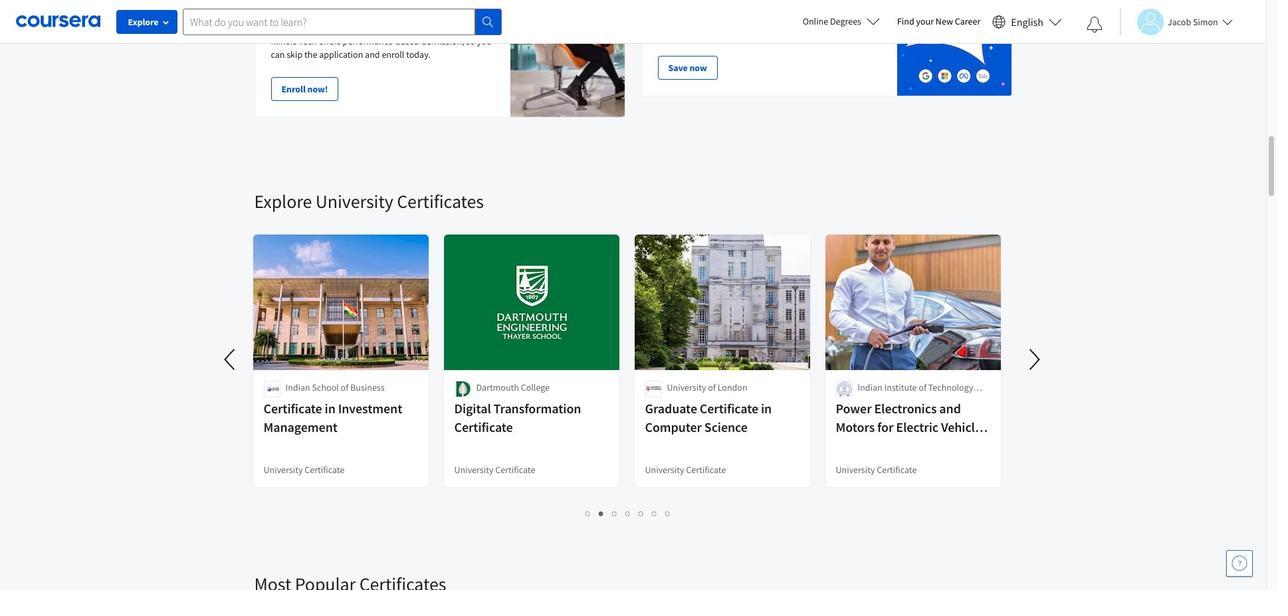Task type: describe. For each thing, give the bounding box(es) containing it.
transformation
[[494, 400, 581, 417]]

university certificate for digital transformation certificate
[[454, 464, 535, 476]]

certificate inside certificate in investment management
[[264, 400, 322, 417]]

explore for explore university certificates
[[254, 189, 312, 213]]

electric
[[896, 419, 939, 435]]

1
[[586, 507, 591, 520]]

save now
[[668, 62, 707, 74]]

limited
[[679, 14, 706, 26]]

help center image
[[1232, 556, 1248, 572]]

school
[[312, 382, 339, 394]]

plus
[[820, 14, 836, 26]]

certificate down power electronics and motors for electric vehicles (evs) certificate
[[877, 464, 917, 476]]

degrees
[[830, 15, 862, 27]]

university certificate for graduate certificate in computer science
[[645, 464, 726, 476]]

7
[[665, 507, 671, 520]]

(evs)
[[836, 437, 864, 454]]

university for graduate certificate in computer science
[[645, 464, 684, 476]]

and inside power electronics and motors for electric vehicles (evs) certificate
[[940, 400, 961, 417]]

you inside for a limited time, you can get a coursera plus annual subscription for $200 off for your first year!
[[730, 14, 745, 26]]

power
[[836, 400, 872, 417]]

enroll now! link
[[271, 77, 339, 101]]

1 horizontal spatial for
[[753, 27, 764, 39]]

technology
[[929, 382, 974, 394]]

now
[[690, 62, 707, 74]]

skip
[[287, 49, 303, 60]]

in inside graduate certificate in computer science
[[761, 400, 772, 417]]

6 button
[[648, 506, 661, 521]]

0 horizontal spatial for
[[708, 27, 719, 39]]

today.
[[406, 49, 431, 60]]

your inside for a limited time, you can get a coursera plus annual subscription for $200 off for your first year!
[[766, 27, 784, 39]]

explore university certificates
[[254, 189, 484, 213]]

simon
[[1193, 16, 1218, 28]]

certificate down digital transformation certificate
[[495, 464, 535, 476]]

can inside illinois tech offers performance-based-admission, so you can skip the application and enroll today.
[[271, 49, 285, 60]]

online degrees
[[803, 15, 862, 27]]

investment
[[338, 400, 402, 417]]

performance-
[[343, 35, 396, 47]]

previous slide image
[[214, 344, 246, 376]]

online
[[803, 15, 828, 27]]

graduate certificate in computer science
[[645, 400, 772, 435]]

jacob simon
[[1168, 16, 1218, 28]]

indian for power
[[858, 382, 883, 394]]

subscription
[[658, 27, 706, 39]]

time,
[[708, 14, 728, 26]]

1 a from the left
[[672, 14, 677, 26]]

business
[[350, 382, 385, 394]]

illinois
[[271, 35, 297, 47]]

coursera
[[783, 14, 818, 26]]

dartmouth college
[[476, 382, 550, 394]]

in inside certificate in investment management
[[325, 400, 336, 417]]

certificate in investment management
[[264, 400, 402, 435]]

4
[[626, 507, 631, 520]]

for
[[658, 14, 671, 26]]

university certificate for power electronics and motors for electric vehicles (evs) certificate
[[836, 464, 917, 476]]

off
[[741, 27, 752, 39]]

enroll now!
[[282, 83, 328, 95]]

jacob simon button
[[1120, 8, 1233, 35]]

2
[[599, 507, 604, 520]]

can inside for a limited time, you can get a coursera plus annual subscription for $200 off for your first year!
[[747, 14, 760, 26]]

university certificate for certificate in investment management
[[264, 464, 345, 476]]

show notifications image
[[1087, 17, 1103, 33]]

indian for certificate
[[286, 382, 310, 394]]

find your new career
[[897, 15, 981, 27]]

university of london image
[[645, 381, 662, 398]]

get
[[762, 14, 775, 26]]

indian school of business
[[286, 382, 385, 394]]

2 a from the left
[[776, 14, 781, 26]]

bombay
[[858, 395, 890, 407]]



Task type: locate. For each thing, give the bounding box(es) containing it.
in
[[325, 400, 336, 417], [761, 400, 772, 417]]

1 horizontal spatial a
[[776, 14, 781, 26]]

of for certificate
[[341, 382, 349, 394]]

and
[[365, 49, 380, 60], [940, 400, 961, 417]]

management
[[264, 419, 338, 435]]

online degrees button
[[792, 7, 891, 36]]

1 indian from the left
[[286, 382, 310, 394]]

certificate down management
[[305, 464, 345, 476]]

1 horizontal spatial and
[[940, 400, 961, 417]]

0 horizontal spatial and
[[365, 49, 380, 60]]

certificate up management
[[264, 400, 322, 417]]

1 horizontal spatial of
[[708, 382, 716, 394]]

None search field
[[183, 8, 502, 35]]

1 horizontal spatial explore
[[254, 189, 312, 213]]

certificate inside power electronics and motors for electric vehicles (evs) certificate
[[867, 437, 925, 454]]

0 horizontal spatial in
[[325, 400, 336, 417]]

university for power electronics and motors for electric vehicles (evs) certificate
[[836, 464, 875, 476]]

explore button
[[116, 10, 178, 34]]

dartmouth college image
[[454, 381, 471, 398]]

explore university certificates carousel element
[[214, 150, 1051, 533]]

4 button
[[622, 506, 635, 521]]

1 university certificate from the left
[[264, 464, 345, 476]]

1 vertical spatial explore
[[254, 189, 312, 213]]

3 university certificate from the left
[[645, 464, 726, 476]]

for
[[708, 27, 719, 39], [753, 27, 764, 39], [878, 419, 894, 435]]

of
[[341, 382, 349, 394], [708, 382, 716, 394], [919, 382, 927, 394]]

2 horizontal spatial for
[[878, 419, 894, 435]]

1 horizontal spatial you
[[730, 14, 745, 26]]

next slide image
[[1019, 344, 1051, 376]]

1 vertical spatial and
[[940, 400, 961, 417]]

you up $200
[[730, 14, 745, 26]]

indian institute of technology bombay
[[858, 382, 974, 407]]

save now link
[[658, 56, 718, 80]]

based-
[[396, 35, 422, 47]]

certificate down digital at the left bottom of the page
[[454, 419, 513, 435]]

0 horizontal spatial your
[[766, 27, 784, 39]]

english
[[1011, 15, 1044, 28]]

2 university certificate from the left
[[454, 464, 535, 476]]

year!
[[803, 27, 822, 39]]

university certificate down (evs)
[[836, 464, 917, 476]]

power electronics and motors for electric vehicles (evs) certificate
[[836, 400, 988, 454]]

1 in from the left
[[325, 400, 336, 417]]

illinois tech offers performance-based-admission, so you can skip the application and enroll today.
[[271, 35, 491, 60]]

for down electronics
[[878, 419, 894, 435]]

of for power
[[919, 382, 927, 394]]

jacob
[[1168, 16, 1191, 28]]

find your new career link
[[891, 13, 987, 30]]

tech
[[299, 35, 317, 47]]

2 button
[[595, 506, 608, 521]]

admission,
[[422, 35, 464, 47]]

save
[[668, 62, 688, 74]]

What do you want to learn? text field
[[183, 8, 475, 35]]

london
[[718, 382, 748, 394]]

university certificate
[[264, 464, 345, 476], [454, 464, 535, 476], [645, 464, 726, 476], [836, 464, 917, 476]]

3 of from the left
[[919, 382, 927, 394]]

college
[[521, 382, 550, 394]]

7 button
[[661, 506, 675, 521]]

enroll
[[382, 49, 404, 60]]

for a limited time, you can get a coursera plus annual subscription for $200 off for your first year!
[[658, 14, 865, 39]]

of left london
[[708, 382, 716, 394]]

certificate inside digital transformation certificate
[[454, 419, 513, 435]]

a right for
[[672, 14, 677, 26]]

certificate down electric
[[867, 437, 925, 454]]

1 horizontal spatial can
[[747, 14, 760, 26]]

offers
[[319, 35, 341, 47]]

2 of from the left
[[708, 382, 716, 394]]

can left get
[[747, 14, 760, 26]]

2 in from the left
[[761, 400, 772, 417]]

university for digital transformation certificate
[[454, 464, 494, 476]]

vehicles
[[941, 419, 988, 435]]

university certificate down digital transformation certificate
[[454, 464, 535, 476]]

3 button
[[608, 506, 622, 521]]

2 horizontal spatial of
[[919, 382, 927, 394]]

of inside indian institute of technology bombay
[[919, 382, 927, 394]]

your right find
[[916, 15, 934, 27]]

of right institute
[[919, 382, 927, 394]]

0 vertical spatial can
[[747, 14, 760, 26]]

0 vertical spatial and
[[365, 49, 380, 60]]

indian school of business image
[[264, 381, 280, 398]]

dartmouth
[[476, 382, 519, 394]]

0 vertical spatial you
[[730, 14, 745, 26]]

explore inside dropdown button
[[128, 16, 159, 28]]

4 university certificate from the left
[[836, 464, 917, 476]]

new
[[936, 15, 953, 27]]

1 horizontal spatial your
[[916, 15, 934, 27]]

now!
[[307, 83, 328, 95]]

enroll
[[282, 83, 306, 95]]

0 horizontal spatial can
[[271, 49, 285, 60]]

your
[[916, 15, 934, 27], [766, 27, 784, 39]]

0 horizontal spatial indian
[[286, 382, 310, 394]]

computer
[[645, 419, 702, 435]]

digital transformation certificate
[[454, 400, 581, 435]]

university
[[316, 189, 393, 213], [667, 382, 706, 394], [264, 464, 303, 476], [454, 464, 494, 476], [645, 464, 684, 476], [836, 464, 875, 476]]

1 of from the left
[[341, 382, 349, 394]]

and down performance- at the left top of the page
[[365, 49, 380, 60]]

5 button
[[635, 506, 648, 521]]

1 vertical spatial you
[[477, 35, 491, 47]]

2 indian from the left
[[858, 382, 883, 394]]

6
[[652, 507, 657, 520]]

3
[[612, 507, 618, 520]]

5
[[639, 507, 644, 520]]

indian right indian school of business image
[[286, 382, 310, 394]]

motors
[[836, 419, 875, 435]]

university for certificate in investment management
[[264, 464, 303, 476]]

certificate inside graduate certificate in computer science
[[700, 400, 759, 417]]

certificate
[[264, 400, 322, 417], [700, 400, 759, 417], [454, 419, 513, 435], [867, 437, 925, 454], [305, 464, 345, 476], [495, 464, 535, 476], [686, 464, 726, 476], [877, 464, 917, 476]]

digital
[[454, 400, 491, 417]]

electronics
[[874, 400, 937, 417]]

science
[[705, 419, 748, 435]]

find
[[897, 15, 915, 27]]

you
[[730, 14, 745, 26], [477, 35, 491, 47]]

annual
[[838, 14, 865, 26]]

1 horizontal spatial in
[[761, 400, 772, 417]]

indian up bombay
[[858, 382, 883, 394]]

university certificate down management
[[264, 464, 345, 476]]

university certificate down computer
[[645, 464, 726, 476]]

0 horizontal spatial explore
[[128, 16, 159, 28]]

for down time,
[[708, 27, 719, 39]]

list containing 1
[[254, 506, 1002, 521]]

indian institute of technology bombay image
[[836, 381, 853, 398]]

indian inside indian institute of technology bombay
[[858, 382, 883, 394]]

coursera image
[[16, 11, 100, 32]]

english button
[[987, 0, 1068, 43]]

can down illinois
[[271, 49, 285, 60]]

application
[[319, 49, 363, 60]]

you right so
[[477, 35, 491, 47]]

first
[[786, 27, 801, 39]]

for inside power electronics and motors for electric vehicles (evs) certificate
[[878, 419, 894, 435]]

1 vertical spatial can
[[271, 49, 285, 60]]

graduate
[[645, 400, 697, 417]]

career
[[955, 15, 981, 27]]

institute
[[885, 382, 917, 394]]

the
[[305, 49, 317, 60]]

certificates
[[397, 189, 484, 213]]

1 button
[[582, 506, 595, 521]]

certificate up science
[[700, 400, 759, 417]]

and down "technology"
[[940, 400, 961, 417]]

your down get
[[766, 27, 784, 39]]

and inside illinois tech offers performance-based-admission, so you can skip the application and enroll today.
[[365, 49, 380, 60]]

1 horizontal spatial indian
[[858, 382, 883, 394]]

$200
[[721, 27, 739, 39]]

indian
[[286, 382, 310, 394], [858, 382, 883, 394]]

can
[[747, 14, 760, 26], [271, 49, 285, 60]]

a right get
[[776, 14, 781, 26]]

list
[[254, 506, 1002, 521]]

0 horizontal spatial you
[[477, 35, 491, 47]]

explore for explore
[[128, 16, 159, 28]]

explore
[[128, 16, 159, 28], [254, 189, 312, 213]]

certificate down science
[[686, 464, 726, 476]]

you inside illinois tech offers performance-based-admission, so you can skip the application and enroll today.
[[477, 35, 491, 47]]

so
[[466, 35, 475, 47]]

0 horizontal spatial a
[[672, 14, 677, 26]]

university of london
[[667, 382, 748, 394]]

0 vertical spatial explore
[[128, 16, 159, 28]]

list inside the explore university certificates carousel element
[[254, 506, 1002, 521]]

a
[[672, 14, 677, 26], [776, 14, 781, 26]]

for right off
[[753, 27, 764, 39]]

0 horizontal spatial of
[[341, 382, 349, 394]]

of right the school
[[341, 382, 349, 394]]



Task type: vqa. For each thing, say whether or not it's contained in the screenshot.
/month, cancel anytime
no



